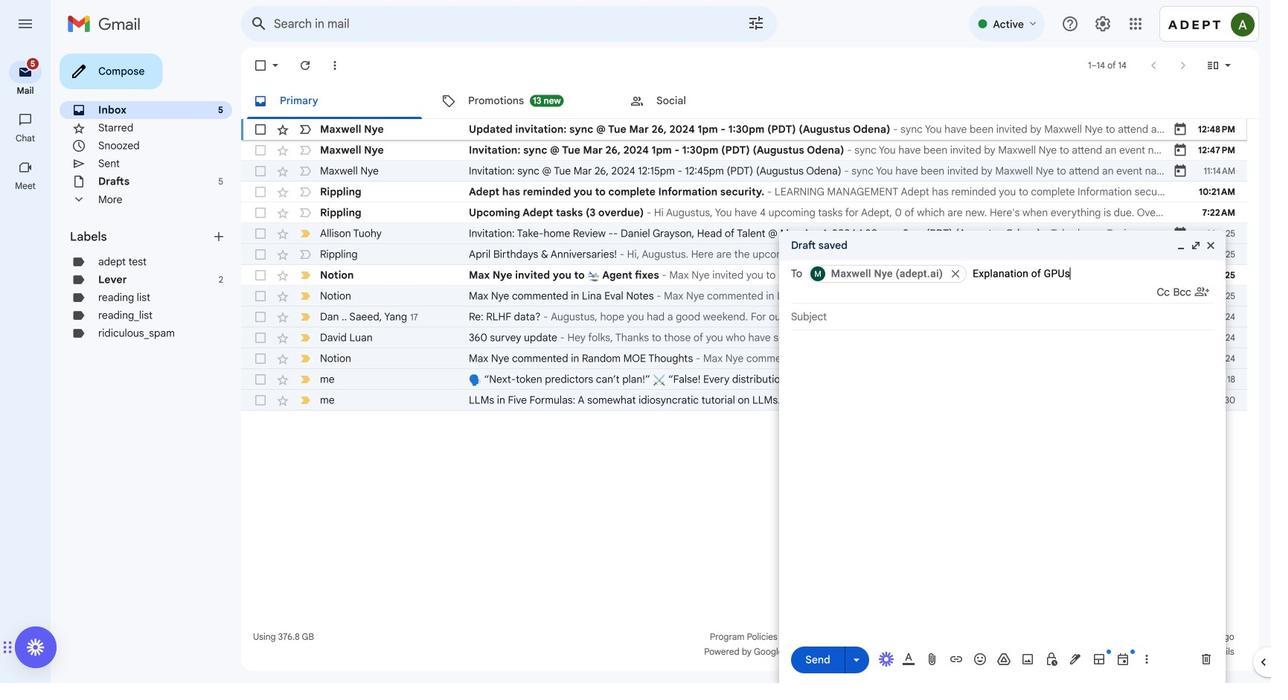 Task type: describe. For each thing, give the bounding box(es) containing it.
11 row from the top
[[241, 328, 1248, 348]]

settings image
[[1094, 15, 1112, 33]]

13 row from the top
[[241, 369, 1272, 390]]

8 row from the top
[[241, 265, 1248, 286]]

more send options image
[[849, 653, 864, 668]]

Message Body text field
[[791, 338, 1214, 648]]

Search in mail search field
[[241, 6, 777, 42]]

gmail image
[[67, 9, 148, 39]]

🗣️ image
[[469, 374, 482, 387]]

search field list box
[[806, 262, 1214, 286]]

7 row from the top
[[241, 244, 1248, 265]]

minimize image
[[1176, 240, 1187, 252]]

record a loom image
[[27, 639, 45, 657]]

calendar event image for 12th 'row' from the bottom of the page
[[1173, 164, 1188, 179]]

6 row from the top
[[241, 223, 1248, 244]]

Subject field
[[791, 310, 1214, 325]]

pop out image
[[1190, 240, 1202, 252]]

press delete to remove this chip image
[[949, 267, 963, 281]]

12 row from the top
[[241, 348, 1248, 369]]

close image
[[1205, 240, 1217, 252]]

toggle split pane mode image
[[1206, 58, 1221, 73]]

calendar event image for second 'row' from the top
[[1173, 143, 1188, 158]]

main menu image
[[16, 15, 34, 33]]

search in mail image
[[246, 10, 272, 37]]

2 move image from the left
[[7, 639, 13, 657]]



Task type: vqa. For each thing, say whether or not it's contained in the screenshot.
first 4 from the bottom of the page
no



Task type: locate. For each thing, give the bounding box(es) containing it.
None checkbox
[[253, 122, 268, 137], [253, 164, 268, 179], [253, 185, 268, 200], [253, 226, 268, 241], [253, 247, 268, 262], [253, 331, 268, 345], [253, 122, 268, 137], [253, 164, 268, 179], [253, 185, 268, 200], [253, 226, 268, 241], [253, 247, 268, 262], [253, 331, 268, 345]]

None checkbox
[[253, 58, 268, 73], [253, 143, 268, 158], [253, 205, 268, 220], [253, 268, 268, 283], [253, 289, 268, 304], [253, 310, 268, 325], [253, 351, 268, 366], [253, 372, 268, 387], [253, 393, 268, 408], [253, 58, 268, 73], [253, 143, 268, 158], [253, 205, 268, 220], [253, 268, 268, 283], [253, 289, 268, 304], [253, 310, 268, 325], [253, 351, 268, 366], [253, 372, 268, 387], [253, 393, 268, 408]]

🛬 image
[[588, 270, 600, 282]]

To recipients text field
[[973, 262, 1214, 286]]

social tab
[[618, 83, 806, 119]]

primary tab
[[241, 83, 428, 119]]

support image
[[1062, 15, 1080, 33]]

1 calendar event image from the top
[[1173, 122, 1188, 137]]

4 calendar event image from the top
[[1173, 226, 1188, 241]]

dialog
[[779, 231, 1226, 683]]

🛬 image
[[779, 270, 791, 282]]

calendar event image
[[1173, 122, 1188, 137], [1173, 143, 1188, 158], [1173, 164, 1188, 179], [1173, 226, 1188, 241]]

5 row from the top
[[241, 203, 1248, 223]]

tab list
[[241, 83, 1260, 119]]

Search in mail text field
[[274, 16, 706, 31]]

footer
[[241, 630, 1248, 660]]

promotions, 13 new messages, tab
[[430, 83, 617, 119]]

more email options image
[[328, 58, 342, 73]]

⚔️ image
[[653, 374, 666, 387]]

advanced search options image
[[742, 8, 771, 38]]

calendar event image for 6th 'row' from the top
[[1173, 226, 1188, 241]]

2 row from the top
[[241, 140, 1248, 161]]

row
[[241, 119, 1248, 140], [241, 140, 1248, 161], [241, 161, 1248, 182], [241, 182, 1248, 203], [241, 203, 1248, 223], [241, 223, 1248, 244], [241, 244, 1248, 265], [241, 265, 1248, 286], [241, 286, 1248, 307], [241, 307, 1248, 328], [241, 328, 1248, 348], [241, 348, 1248, 369], [241, 369, 1272, 390], [241, 390, 1272, 411]]

4 row from the top
[[241, 182, 1248, 203]]

3 row from the top
[[241, 161, 1248, 182]]

10 row from the top
[[241, 307, 1248, 328]]

main content
[[241, 48, 1272, 672]]

press delete to remove this chip element
[[949, 267, 963, 281]]

refresh image
[[298, 58, 313, 73]]

move image
[[2, 639, 7, 657], [7, 639, 13, 657]]

1 move image from the left
[[2, 639, 7, 657]]

2 calendar event image from the top
[[1173, 143, 1188, 158]]

heading
[[0, 85, 51, 97], [0, 133, 51, 144], [0, 180, 51, 192], [70, 229, 211, 244]]

1 row from the top
[[241, 119, 1248, 140]]

14 row from the top
[[241, 390, 1272, 411]]

3 calendar event image from the top
[[1173, 164, 1188, 179]]

calendar event image for 14th 'row' from the bottom
[[1173, 122, 1188, 137]]

navigation
[[0, 48, 52, 683]]

9 row from the top
[[241, 286, 1248, 307]]



